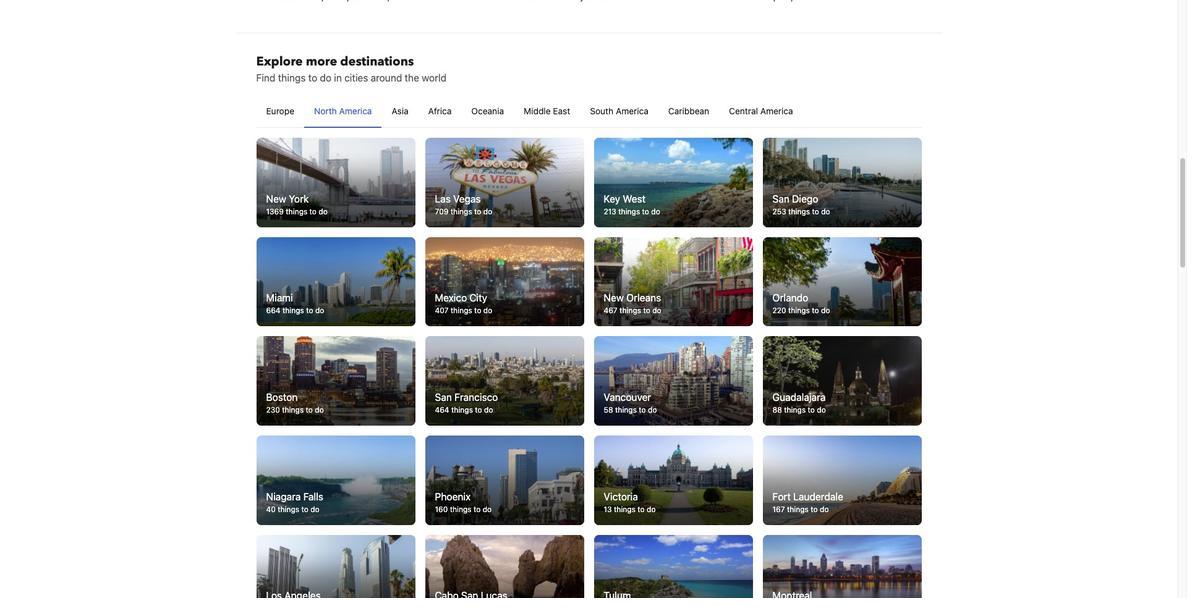 Task type: vqa. For each thing, say whether or not it's contained in the screenshot.


Task type: describe. For each thing, give the bounding box(es) containing it.
san francisco image
[[425, 337, 584, 426]]

europe
[[266, 106, 294, 116]]

more
[[306, 53, 337, 70]]

to inside explore more destinations find things to do in cities around the world
[[308, 72, 317, 84]]

miami 664 things to do
[[266, 293, 324, 316]]

africa
[[428, 106, 452, 116]]

new orleans image
[[594, 237, 753, 327]]

things inside the "mexico city 407 things to do"
[[451, 306, 472, 316]]

do inside fort lauderdale 167 things to do
[[820, 505, 829, 514]]

to inside san diego 253 things to do
[[812, 207, 819, 216]]

montreal image
[[763, 535, 922, 599]]

things inside san diego 253 things to do
[[788, 207, 810, 216]]

miami image
[[256, 237, 415, 327]]

things inside key west 213 things to do
[[619, 207, 640, 216]]

to inside miami 664 things to do
[[306, 306, 313, 316]]

things inside niagara falls 40 things to do
[[278, 505, 299, 514]]

asia button
[[382, 95, 418, 128]]

san for san francisco
[[435, 392, 452, 403]]

467
[[604, 306, 618, 316]]

central
[[729, 106, 758, 116]]

oceania
[[471, 106, 504, 116]]

to inside key west 213 things to do
[[642, 207, 649, 216]]

things inside phoenix 160 things to do
[[450, 505, 472, 514]]

to inside 'guadalajara 88 things to do'
[[808, 406, 815, 415]]

diego
[[792, 193, 818, 205]]

world
[[422, 72, 447, 84]]

220
[[773, 306, 786, 316]]

things inside orlando 220 things to do
[[788, 306, 810, 316]]

las vegas image
[[425, 138, 584, 227]]

america for north america
[[339, 106, 372, 116]]

things inside miami 664 things to do
[[283, 306, 304, 316]]

do inside the new york 1369 things to do
[[319, 207, 328, 216]]

find
[[256, 72, 276, 84]]

cities
[[344, 72, 368, 84]]

things inside fort lauderdale 167 things to do
[[787, 505, 809, 514]]

vancouver 58 things to do
[[604, 392, 657, 415]]

88
[[773, 406, 782, 415]]

to inside the "mexico city 407 things to do"
[[474, 306, 481, 316]]

caribbean
[[668, 106, 709, 116]]

new orleans 467 things to do
[[604, 293, 661, 316]]

to inside san francisco 464 things to do
[[475, 406, 482, 415]]

san francisco 464 things to do
[[435, 392, 498, 415]]

to inside vancouver 58 things to do
[[639, 406, 646, 415]]

things inside las vegas 709 things to do
[[451, 207, 472, 216]]

fort lauderdale 167 things to do
[[773, 491, 843, 514]]

to inside victoria 13 things to do
[[638, 505, 645, 514]]

niagara
[[266, 491, 301, 503]]

south america button
[[580, 95, 659, 128]]

167
[[773, 505, 785, 514]]

do inside san francisco 464 things to do
[[484, 406, 493, 415]]

230
[[266, 406, 280, 415]]

things inside vancouver 58 things to do
[[615, 406, 637, 415]]

orleans
[[627, 293, 661, 304]]

orlando 220 things to do
[[773, 293, 830, 316]]

do inside miami 664 things to do
[[315, 306, 324, 316]]

do inside victoria 13 things to do
[[647, 505, 656, 514]]

things inside victoria 13 things to do
[[614, 505, 636, 514]]

vancouver
[[604, 392, 651, 403]]

explore
[[256, 53, 303, 70]]

phoenix 160 things to do
[[435, 491, 492, 514]]

things inside explore more destinations find things to do in cities around the world
[[278, 72, 306, 84]]

do inside explore more destinations find things to do in cities around the world
[[320, 72, 331, 84]]

vancouver image
[[594, 337, 753, 426]]

to inside the new york 1369 things to do
[[310, 207, 317, 216]]

new for new york
[[266, 193, 286, 205]]

key west image
[[594, 138, 753, 227]]

253
[[773, 207, 786, 216]]

58
[[604, 406, 613, 415]]

america for central america
[[760, 106, 793, 116]]

middle east
[[524, 106, 570, 116]]

caribbean button
[[659, 95, 719, 128]]

709
[[435, 207, 449, 216]]

north
[[314, 106, 337, 116]]

south america
[[590, 106, 649, 116]]

phoenix image
[[425, 436, 584, 525]]

los angeles image
[[256, 535, 415, 599]]

las
[[435, 193, 451, 205]]

213
[[604, 207, 616, 216]]

tulum image
[[594, 535, 753, 599]]



Task type: locate. For each thing, give the bounding box(es) containing it.
0 horizontal spatial america
[[339, 106, 372, 116]]

do down "francisco"
[[484, 406, 493, 415]]

to right 230
[[306, 406, 313, 415]]

to down "francisco"
[[475, 406, 482, 415]]

vegas
[[453, 193, 481, 205]]

things down west
[[619, 207, 640, 216]]

boston
[[266, 392, 298, 403]]

160
[[435, 505, 448, 514]]

to inside las vegas 709 things to do
[[474, 207, 481, 216]]

phoenix
[[435, 491, 471, 503]]

do down orleans
[[652, 306, 661, 316]]

things down niagara
[[278, 505, 299, 514]]

fort lauderdale image
[[763, 436, 922, 525]]

do inside san diego 253 things to do
[[821, 207, 830, 216]]

do inside vancouver 58 things to do
[[648, 406, 657, 415]]

in
[[334, 72, 342, 84]]

do left in
[[320, 72, 331, 84]]

to inside phoenix 160 things to do
[[474, 505, 481, 514]]

around
[[371, 72, 402, 84]]

0 horizontal spatial san
[[435, 392, 452, 403]]

things down explore
[[278, 72, 306, 84]]

things down miami
[[283, 306, 304, 316]]

america
[[339, 106, 372, 116], [616, 106, 649, 116], [760, 106, 793, 116]]

do inside the "mexico city 407 things to do"
[[483, 306, 492, 316]]

south
[[590, 106, 614, 116]]

0 vertical spatial new
[[266, 193, 286, 205]]

lauderdale
[[793, 491, 843, 503]]

1 vertical spatial new
[[604, 293, 624, 304]]

new for new orleans
[[604, 293, 624, 304]]

to down "falls"
[[301, 505, 308, 514]]

america right south
[[616, 106, 649, 116]]

to inside fort lauderdale 167 things to do
[[811, 505, 818, 514]]

to down west
[[642, 207, 649, 216]]

do inside 'guadalajara 88 things to do'
[[817, 406, 826, 415]]

do right 1369
[[319, 207, 328, 216]]

guadalajara 88 things to do
[[773, 392, 826, 415]]

to down more on the left top of page
[[308, 72, 317, 84]]

mexico
[[435, 293, 467, 304]]

new york 1369 things to do
[[266, 193, 328, 216]]

things
[[278, 72, 306, 84], [286, 207, 307, 216], [451, 207, 472, 216], [619, 207, 640, 216], [788, 207, 810, 216], [283, 306, 304, 316], [451, 306, 472, 316], [620, 306, 641, 316], [788, 306, 810, 316], [282, 406, 304, 415], [451, 406, 473, 415], [615, 406, 637, 415], [784, 406, 806, 415], [278, 505, 299, 514], [450, 505, 472, 514], [614, 505, 636, 514], [787, 505, 809, 514]]

falls
[[303, 491, 323, 503]]

do inside boston 230 things to do
[[315, 406, 324, 415]]

to inside niagara falls 40 things to do
[[301, 505, 308, 514]]

niagara falls 40 things to do
[[266, 491, 323, 514]]

407
[[435, 306, 449, 316]]

to right "160" on the bottom of page
[[474, 505, 481, 514]]

2 horizontal spatial america
[[760, 106, 793, 116]]

things down york
[[286, 207, 307, 216]]

things down vancouver
[[615, 406, 637, 415]]

to
[[308, 72, 317, 84], [310, 207, 317, 216], [474, 207, 481, 216], [642, 207, 649, 216], [812, 207, 819, 216], [306, 306, 313, 316], [474, 306, 481, 316], [643, 306, 650, 316], [812, 306, 819, 316], [306, 406, 313, 415], [475, 406, 482, 415], [639, 406, 646, 415], [808, 406, 815, 415], [301, 505, 308, 514], [474, 505, 481, 514], [638, 505, 645, 514], [811, 505, 818, 514]]

things inside 'guadalajara 88 things to do'
[[784, 406, 806, 415]]

new inside new orleans 467 things to do
[[604, 293, 624, 304]]

to right 220
[[812, 306, 819, 316]]

1 america from the left
[[339, 106, 372, 116]]

orlando
[[773, 293, 808, 304]]

do right 230
[[315, 406, 324, 415]]

do inside las vegas 709 things to do
[[483, 207, 492, 216]]

do inside new orleans 467 things to do
[[652, 306, 661, 316]]

do inside orlando 220 things to do
[[821, 306, 830, 316]]

do right "213"
[[651, 207, 660, 216]]

things down boston
[[282, 406, 304, 415]]

east
[[553, 106, 570, 116]]

do
[[320, 72, 331, 84], [319, 207, 328, 216], [483, 207, 492, 216], [651, 207, 660, 216], [821, 207, 830, 216], [315, 306, 324, 316], [483, 306, 492, 316], [652, 306, 661, 316], [821, 306, 830, 316], [315, 406, 324, 415], [484, 406, 493, 415], [648, 406, 657, 415], [817, 406, 826, 415], [311, 505, 320, 514], [483, 505, 492, 514], [647, 505, 656, 514], [820, 505, 829, 514]]

san up 253 at the top
[[773, 193, 790, 205]]

do inside niagara falls 40 things to do
[[311, 505, 320, 514]]

victoria 13 things to do
[[604, 491, 656, 514]]

city
[[470, 293, 487, 304]]

asia
[[392, 106, 409, 116]]

niagara falls image
[[256, 436, 415, 525]]

1 horizontal spatial san
[[773, 193, 790, 205]]

new inside the new york 1369 things to do
[[266, 193, 286, 205]]

do inside key west 213 things to do
[[651, 207, 660, 216]]

do right 709
[[483, 207, 492, 216]]

13
[[604, 505, 612, 514]]

victoria
[[604, 491, 638, 503]]

africa button
[[418, 95, 462, 128]]

fort
[[773, 491, 791, 503]]

things down guadalajara
[[784, 406, 806, 415]]

san up 464
[[435, 392, 452, 403]]

to down orleans
[[643, 306, 650, 316]]

america inside button
[[760, 106, 793, 116]]

explore more destinations find things to do in cities around the world
[[256, 53, 447, 84]]

new york image
[[256, 138, 415, 227]]

oceania button
[[462, 95, 514, 128]]

things inside the new york 1369 things to do
[[286, 207, 307, 216]]

new up 1369
[[266, 193, 286, 205]]

things inside san francisco 464 things to do
[[451, 406, 473, 415]]

orlando image
[[763, 237, 922, 327]]

to down diego
[[812, 207, 819, 216]]

do right 664
[[315, 306, 324, 316]]

destinations
[[340, 53, 414, 70]]

things down "vegas"
[[451, 207, 472, 216]]

north america button
[[304, 95, 382, 128]]

boston 230 things to do
[[266, 392, 324, 415]]

to down "vegas"
[[474, 207, 481, 216]]

to inside new orleans 467 things to do
[[643, 306, 650, 316]]

do inside phoenix 160 things to do
[[483, 505, 492, 514]]

boston image
[[256, 337, 415, 426]]

things down orlando on the right
[[788, 306, 810, 316]]

things down diego
[[788, 207, 810, 216]]

things down orleans
[[620, 306, 641, 316]]

things down mexico
[[451, 306, 472, 316]]

san inside san francisco 464 things to do
[[435, 392, 452, 403]]

to down vancouver
[[639, 406, 646, 415]]

san diego image
[[763, 138, 922, 227]]

new
[[266, 193, 286, 205], [604, 293, 624, 304]]

key
[[604, 193, 620, 205]]

do right 220
[[821, 306, 830, 316]]

central america button
[[719, 95, 803, 128]]

0 vertical spatial san
[[773, 193, 790, 205]]

victoria image
[[594, 436, 753, 525]]

40
[[266, 505, 276, 514]]

to down city at the left of the page
[[474, 306, 481, 316]]

mexico city image
[[425, 237, 584, 327]]

middle
[[524, 106, 551, 116]]

do right "160" on the bottom of page
[[483, 505, 492, 514]]

key west 213 things to do
[[604, 193, 660, 216]]

to down victoria
[[638, 505, 645, 514]]

1 horizontal spatial america
[[616, 106, 649, 116]]

las vegas 709 things to do
[[435, 193, 492, 216]]

san diego 253 things to do
[[773, 193, 830, 216]]

things down "francisco"
[[451, 406, 473, 415]]

do down vancouver
[[648, 406, 657, 415]]

europe button
[[256, 95, 304, 128]]

guadalajara
[[773, 392, 826, 403]]

664
[[266, 306, 280, 316]]

to inside orlando 220 things to do
[[812, 306, 819, 316]]

tab list containing europe
[[256, 95, 922, 129]]

do down "falls"
[[311, 505, 320, 514]]

0 horizontal spatial new
[[266, 193, 286, 205]]

america right north
[[339, 106, 372, 116]]

america for south america
[[616, 106, 649, 116]]

do right 13 at the right bottom
[[647, 505, 656, 514]]

san
[[773, 193, 790, 205], [435, 392, 452, 403]]

west
[[623, 193, 646, 205]]

to down lauderdale
[[811, 505, 818, 514]]

san inside san diego 253 things to do
[[773, 193, 790, 205]]

things down phoenix
[[450, 505, 472, 514]]

cabo san lucas image
[[425, 535, 584, 599]]

guadalajara image
[[763, 337, 922, 426]]

do down guadalajara
[[817, 406, 826, 415]]

do down city at the left of the page
[[483, 306, 492, 316]]

francisco
[[455, 392, 498, 403]]

1 horizontal spatial new
[[604, 293, 624, 304]]

1369
[[266, 207, 284, 216]]

1 vertical spatial san
[[435, 392, 452, 403]]

things inside new orleans 467 things to do
[[620, 306, 641, 316]]

do down lauderdale
[[820, 505, 829, 514]]

to right 1369
[[310, 207, 317, 216]]

do right 253 at the top
[[821, 207, 830, 216]]

america right "central"
[[760, 106, 793, 116]]

things down victoria
[[614, 505, 636, 514]]

middle east button
[[514, 95, 580, 128]]

san for san diego
[[773, 193, 790, 205]]

the
[[405, 72, 419, 84]]

things right '167'
[[787, 505, 809, 514]]

3 america from the left
[[760, 106, 793, 116]]

to down guadalajara
[[808, 406, 815, 415]]

miami
[[266, 293, 293, 304]]

north america
[[314, 106, 372, 116]]

new up 467
[[604, 293, 624, 304]]

to inside boston 230 things to do
[[306, 406, 313, 415]]

things inside boston 230 things to do
[[282, 406, 304, 415]]

mexico city 407 things to do
[[435, 293, 492, 316]]

to right 664
[[306, 306, 313, 316]]

central america
[[729, 106, 793, 116]]

york
[[289, 193, 309, 205]]

464
[[435, 406, 449, 415]]

2 america from the left
[[616, 106, 649, 116]]

tab list
[[256, 95, 922, 129]]



